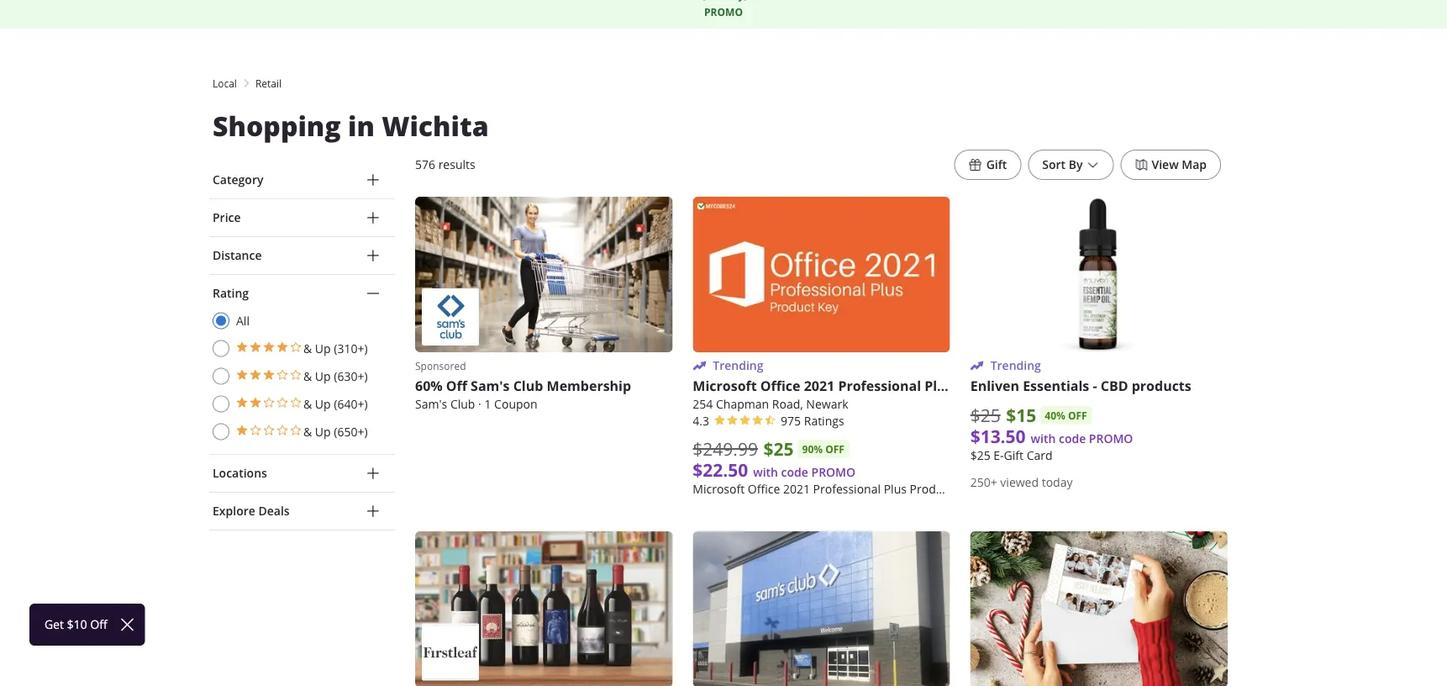 Task type: locate. For each thing, give the bounding box(es) containing it.
0 vertical spatial -
[[1093, 377, 1098, 395]]

0 horizontal spatial with
[[754, 465, 779, 480]]

975
[[781, 413, 801, 429]]

off right 40%
[[1069, 408, 1088, 423]]

price
[[213, 210, 241, 225]]

$25 $15 40% off $13.50 with code promo $25 e-gift card
[[971, 403, 1134, 463]]

1 vertical spatial club
[[451, 397, 475, 412]]

code down 90% at the right
[[782, 465, 809, 480]]

explore deals button
[[209, 493, 395, 530]]

microsoft inside microsoft office 2021 professional plus 254 chapman road, newark
[[693, 377, 757, 395]]

3 up from the top
[[315, 396, 331, 412]]

professional
[[839, 377, 921, 395], [813, 482, 881, 497]]

1 horizontal spatial with
[[1031, 431, 1056, 447]]

promo up 1pc
[[1090, 431, 1134, 447]]

promo
[[705, 5, 743, 19], [1090, 431, 1134, 447], [812, 465, 856, 480]]

gift inside button
[[987, 157, 1007, 172]]

microsoft
[[693, 377, 757, 395], [693, 482, 745, 497]]

locations button
[[209, 455, 395, 492]]

1 vertical spatial 2021
[[784, 482, 810, 497]]

& down 4 stars & up element
[[304, 368, 312, 384]]

0 vertical spatial professional
[[839, 377, 921, 395]]

1 vertical spatial promo
[[1090, 431, 1134, 447]]

with inside $25 $15 40% off $13.50 with code promo $25 e-gift card
[[1031, 431, 1056, 447]]

0 horizontal spatial trending
[[713, 358, 764, 373]]

rating button
[[209, 275, 395, 312]]

off right 90% at the right
[[826, 442, 845, 456]]

1 vertical spatial with
[[754, 465, 779, 480]]

& up (640+)
[[304, 396, 368, 412]]

with up card
[[1031, 431, 1056, 447]]

sponsored 60% off sam's club membership sam's club    ·    1 coupon
[[415, 359, 632, 412]]

2021 up newark
[[804, 377, 835, 395]]

products
[[1132, 377, 1192, 395]]

1 vertical spatial off
[[826, 442, 845, 456]]

& up 3 stars & up element
[[304, 341, 312, 356]]

explore deals
[[213, 503, 290, 519]]

&
[[304, 341, 312, 356], [304, 368, 312, 384], [304, 396, 312, 412], [304, 424, 312, 439]]

code for $25
[[782, 465, 809, 480]]

sam's up 1
[[471, 377, 510, 395]]

office
[[761, 377, 801, 395], [748, 482, 780, 497]]

0 vertical spatial 2021
[[804, 377, 835, 395]]

windows
[[1052, 482, 1103, 497]]

road,
[[772, 397, 804, 412]]

plus inside $249.99 $25 90% off $22.50 with code promo microsoft office 2021 professional plus product key - lifetime for windows 1pc
[[884, 482, 907, 497]]

3 stars & up element
[[213, 367, 368, 385]]

up left (630+) on the bottom left of page
[[315, 368, 331, 384]]

off
[[446, 377, 467, 395]]

professional up newark
[[839, 377, 921, 395]]

chapman
[[716, 397, 769, 412]]

enliven essentials - cbd products
[[971, 377, 1192, 395]]

1 up from the top
[[315, 341, 331, 356]]

newark
[[807, 397, 849, 412]]

1 vertical spatial sam's
[[415, 397, 448, 412]]

off inside $249.99 $25 90% off $22.50 with code promo microsoft office 2021 professional plus product key - lifetime for windows 1pc
[[826, 442, 845, 456]]

$22.50
[[693, 458, 748, 482]]

1 vertical spatial -
[[979, 482, 983, 497]]

club left ·
[[451, 397, 475, 412]]

off for $15
[[1069, 408, 1088, 423]]

sort
[[1043, 157, 1066, 172]]

club up coupon
[[513, 377, 543, 395]]

plus left the enliven
[[925, 377, 953, 395]]

- right key at the right bottom
[[979, 482, 983, 497]]

2021 inside microsoft office 2021 professional plus 254 chapman road, newark
[[804, 377, 835, 395]]

up
[[315, 341, 331, 356], [315, 368, 331, 384], [315, 396, 331, 412], [315, 424, 331, 439]]

4 & from the top
[[304, 424, 312, 439]]

view map button
[[1121, 150, 1222, 180]]

4.3
[[693, 413, 710, 429]]

gift button
[[955, 150, 1022, 180]]

1 vertical spatial microsoft
[[693, 482, 745, 497]]

1 trending from the left
[[713, 358, 764, 373]]

1 vertical spatial gift
[[1004, 448, 1024, 463]]

promo for $15
[[1090, 431, 1134, 447]]

up inside 2 stars & up element
[[315, 396, 331, 412]]

with for $15
[[1031, 431, 1056, 447]]

1 horizontal spatial trending
[[991, 358, 1042, 373]]

off inside $25 $15 40% off $13.50 with code promo $25 e-gift card
[[1069, 408, 1088, 423]]

office up road,
[[761, 377, 801, 395]]

up left '(310+)'
[[315, 341, 331, 356]]

& down 2 stars & up element
[[304, 424, 312, 439]]

2 & from the top
[[304, 368, 312, 384]]

1 horizontal spatial sam's
[[471, 377, 510, 395]]

promo inside $249.99 $25 90% off $22.50 with code promo microsoft office 2021 professional plus product key - lifetime for windows 1pc
[[812, 465, 856, 480]]

0 vertical spatial off
[[1069, 408, 1088, 423]]

rating list
[[213, 312, 395, 441]]

professional inside $249.99 $25 90% off $22.50 with code promo microsoft office 2021 professional plus product key - lifetime for windows 1pc
[[813, 482, 881, 497]]

0 vertical spatial gift
[[987, 157, 1007, 172]]

code inside $25 $15 40% off $13.50 with code promo $25 e-gift card
[[1059, 431, 1086, 447]]

code
[[1059, 431, 1086, 447], [782, 465, 809, 480]]

$25
[[971, 403, 1001, 427], [764, 437, 794, 461], [971, 448, 991, 463]]

2021 inside $249.99 $25 90% off $22.50 with code promo microsoft office 2021 professional plus product key - lifetime for windows 1pc
[[784, 482, 810, 497]]

0 vertical spatial office
[[761, 377, 801, 395]]

promo link
[[585, 0, 863, 21]]

250+ viewed today
[[971, 475, 1073, 490]]

sam's down '60%'
[[415, 397, 448, 412]]

microsoft up chapman
[[693, 377, 757, 395]]

office down the $249.99
[[748, 482, 780, 497]]

& down 3 stars & up element
[[304, 396, 312, 412]]

trending up the enliven
[[991, 358, 1042, 373]]

0 horizontal spatial code
[[782, 465, 809, 480]]

up inside 1 star & up element
[[315, 424, 331, 439]]

1 vertical spatial office
[[748, 482, 780, 497]]

professional down 90% at the right
[[813, 482, 881, 497]]

microsoft down the $249.99
[[693, 482, 745, 497]]

2 stars & up element
[[213, 395, 368, 413]]

2 vertical spatial promo
[[812, 465, 856, 480]]

1 microsoft from the top
[[693, 377, 757, 395]]

breadcrumbs element
[[209, 76, 1238, 91]]

$25 down the '975'
[[764, 437, 794, 461]]

2 up from the top
[[315, 368, 331, 384]]

lifetime
[[986, 482, 1030, 497]]

with
[[1031, 431, 1056, 447], [754, 465, 779, 480]]

promo down 90% at the right
[[812, 465, 856, 480]]

2021 down 90% at the right
[[784, 482, 810, 497]]

1 horizontal spatial off
[[1069, 408, 1088, 423]]

·
[[478, 397, 482, 412]]

with right $22.50
[[754, 465, 779, 480]]

up for (640+)
[[315, 396, 331, 412]]

$15
[[1007, 403, 1037, 427]]

trending
[[713, 358, 764, 373], [991, 358, 1042, 373]]

(650+)
[[334, 424, 368, 439]]

gift left sort
[[987, 157, 1007, 172]]

up inside 4 stars & up element
[[315, 341, 331, 356]]

40%
[[1045, 408, 1066, 423]]

promo inside $25 $15 40% off $13.50 with code promo $25 e-gift card
[[1090, 431, 1134, 447]]

1 horizontal spatial -
[[1093, 377, 1098, 395]]

0 horizontal spatial -
[[979, 482, 983, 497]]

coupon
[[494, 397, 538, 412]]

0 vertical spatial microsoft
[[693, 377, 757, 395]]

1 & from the top
[[304, 341, 312, 356]]

0 horizontal spatial promo
[[705, 5, 743, 19]]

off
[[1069, 408, 1088, 423], [826, 442, 845, 456]]

up for (630+)
[[315, 368, 331, 384]]

1 horizontal spatial plus
[[925, 377, 953, 395]]

- left cbd
[[1093, 377, 1098, 395]]

code inside $249.99 $25 90% off $22.50 with code promo microsoft office 2021 professional plus product key - lifetime for windows 1pc
[[782, 465, 809, 480]]

code down 40%
[[1059, 431, 1086, 447]]

0 vertical spatial plus
[[925, 377, 953, 395]]

promo for $25
[[812, 465, 856, 480]]

gift
[[987, 157, 1007, 172], [1004, 448, 1024, 463]]

0 horizontal spatial sam's
[[415, 397, 448, 412]]

(640+)
[[334, 396, 368, 412]]

1 horizontal spatial code
[[1059, 431, 1086, 447]]

1 horizontal spatial promo
[[812, 465, 856, 480]]

4 stars & up element
[[213, 340, 368, 357]]

1
[[485, 397, 491, 412]]

gift left card
[[1004, 448, 1024, 463]]

up left (650+)
[[315, 424, 331, 439]]

2021
[[804, 377, 835, 395], [784, 482, 810, 497]]

1 vertical spatial code
[[782, 465, 809, 480]]

sort by
[[1043, 157, 1083, 172]]

club
[[513, 377, 543, 395], [451, 397, 475, 412]]

4 up from the top
[[315, 424, 331, 439]]

all
[[236, 313, 250, 328]]

microsoft inside $249.99 $25 90% off $22.50 with code promo microsoft office 2021 professional plus product key - lifetime for windows 1pc
[[693, 482, 745, 497]]

plus
[[925, 377, 953, 395], [884, 482, 907, 497]]

essentials
[[1023, 377, 1090, 395]]

$249.99
[[693, 437, 758, 460]]

trending up chapman
[[713, 358, 764, 373]]

0 vertical spatial sam's
[[471, 377, 510, 395]]

0 horizontal spatial plus
[[884, 482, 907, 497]]

$25 down the enliven
[[971, 403, 1001, 427]]

results
[[439, 157, 476, 172]]

up inside 3 stars & up element
[[315, 368, 331, 384]]

0 vertical spatial with
[[1031, 431, 1056, 447]]

2 horizontal spatial promo
[[1090, 431, 1134, 447]]

in
[[348, 108, 375, 144]]

0 horizontal spatial off
[[826, 442, 845, 456]]

2 trending from the left
[[991, 358, 1042, 373]]

1 horizontal spatial club
[[513, 377, 543, 395]]

-
[[1093, 377, 1098, 395], [979, 482, 983, 497]]

office inside microsoft office 2021 professional plus 254 chapman road, newark
[[761, 377, 801, 395]]

1 vertical spatial plus
[[884, 482, 907, 497]]

with inside $249.99 $25 90% off $22.50 with code promo microsoft office 2021 professional plus product key - lifetime for windows 1pc
[[754, 465, 779, 480]]

trending for enliven essentials - cbd products
[[991, 358, 1042, 373]]

professional inside microsoft office 2021 professional plus 254 chapman road, newark
[[839, 377, 921, 395]]

2 microsoft from the top
[[693, 482, 745, 497]]

1 vertical spatial professional
[[813, 482, 881, 497]]

& up (630+)
[[304, 368, 368, 384]]

promo up the "breadcrumbs" element
[[705, 5, 743, 19]]

up left the '(640+)'
[[315, 396, 331, 412]]

wichita
[[382, 108, 489, 144]]

sam's
[[471, 377, 510, 395], [415, 397, 448, 412]]

plus left 'product'
[[884, 482, 907, 497]]

viewed
[[1001, 475, 1039, 490]]

0 horizontal spatial club
[[451, 397, 475, 412]]

$25 inside $249.99 $25 90% off $22.50 with code promo microsoft office 2021 professional plus product key - lifetime for windows 1pc
[[764, 437, 794, 461]]

3 & from the top
[[304, 396, 312, 412]]

0 vertical spatial code
[[1059, 431, 1086, 447]]



Task type: vqa. For each thing, say whether or not it's contained in the screenshot.
viewed
yes



Task type: describe. For each thing, give the bounding box(es) containing it.
product
[[910, 482, 953, 497]]

key
[[956, 482, 976, 497]]

rating
[[213, 285, 249, 301]]

category
[[213, 172, 264, 187]]

for
[[1033, 482, 1049, 497]]

& for & up (630+)
[[304, 368, 312, 384]]

gift inside $25 $15 40% off $13.50 with code promo $25 e-gift card
[[1004, 448, 1024, 463]]

& for & up (650+)
[[304, 424, 312, 439]]

category button
[[209, 161, 395, 198]]

sort by button
[[1029, 150, 1114, 180]]

- inside $249.99 $25 90% off $22.50 with code promo microsoft office 2021 professional plus product key - lifetime for windows 1pc
[[979, 482, 983, 497]]

ratings
[[804, 413, 845, 429]]

plus inside microsoft office 2021 professional plus 254 chapman road, newark
[[925, 377, 953, 395]]

$13.50
[[971, 424, 1026, 449]]

(630+)
[[334, 368, 368, 384]]

trending for microsoft office 2021 professional plus
[[713, 358, 764, 373]]

60%
[[415, 377, 443, 395]]

576 results
[[415, 157, 476, 172]]

price button
[[209, 199, 395, 236]]

1 star & up element
[[213, 423, 368, 441]]

membership
[[547, 377, 632, 395]]

explore
[[213, 503, 255, 519]]

up for (650+)
[[315, 424, 331, 439]]

code for $15
[[1059, 431, 1086, 447]]

all element
[[213, 312, 250, 330]]

with for $25
[[754, 465, 779, 480]]

90%
[[803, 442, 823, 456]]

local link
[[213, 76, 237, 91]]

locations
[[213, 465, 267, 481]]

$249.99 $25 90% off $22.50 with code promo microsoft office 2021 professional plus product key - lifetime for windows 1pc
[[693, 437, 1127, 497]]

by
[[1069, 157, 1083, 172]]

& up (310+)
[[304, 341, 368, 356]]

254
[[693, 397, 713, 412]]

retail
[[256, 77, 282, 90]]

shopping in wichita
[[213, 108, 489, 144]]

microsoft office 2021 professional plus 254 chapman road, newark
[[693, 377, 953, 412]]

map
[[1182, 157, 1207, 172]]

sponsored
[[415, 359, 466, 373]]

975 ratings
[[781, 413, 845, 429]]

0 vertical spatial promo
[[705, 5, 743, 19]]

(310+)
[[334, 341, 368, 356]]

distance
[[213, 248, 262, 263]]

view
[[1152, 157, 1179, 172]]

local
[[213, 77, 237, 90]]

view map
[[1152, 157, 1207, 172]]

cbd
[[1101, 377, 1129, 395]]

250+
[[971, 475, 998, 490]]

deals
[[258, 503, 290, 519]]

enliven
[[971, 377, 1020, 395]]

e-
[[994, 448, 1004, 463]]

& up (650+)
[[304, 424, 368, 439]]

card
[[1027, 448, 1053, 463]]

office inside $249.99 $25 90% off $22.50 with code promo microsoft office 2021 professional plus product key - lifetime for windows 1pc
[[748, 482, 780, 497]]

& for & up (640+)
[[304, 396, 312, 412]]

& for & up (310+)
[[304, 341, 312, 356]]

$25 left e-
[[971, 448, 991, 463]]

1pc
[[1106, 482, 1127, 497]]

576
[[415, 157, 436, 172]]

up for (310+)
[[315, 341, 331, 356]]

off for $25
[[826, 442, 845, 456]]

distance button
[[209, 237, 395, 274]]

0 vertical spatial club
[[513, 377, 543, 395]]

shopping
[[213, 108, 341, 144]]

today
[[1042, 475, 1073, 490]]



